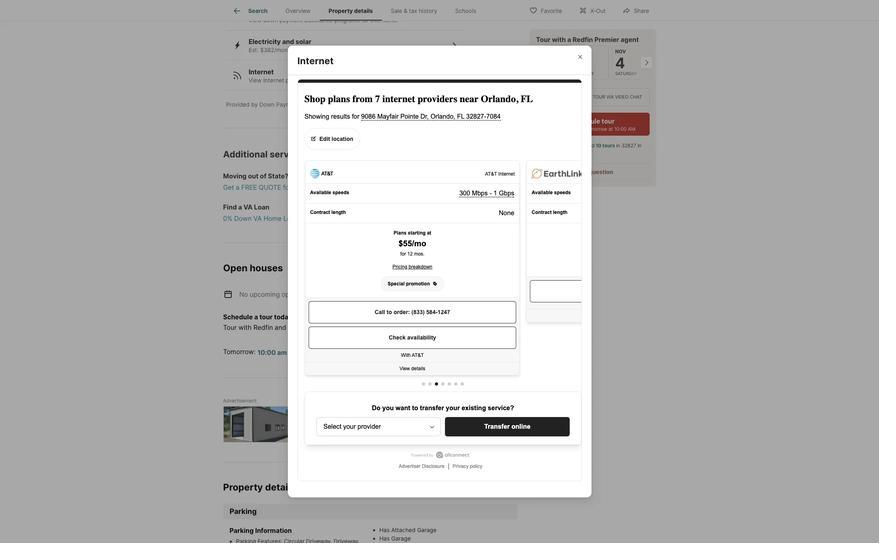 Task type: describe. For each thing, give the bounding box(es) containing it.
12:00
[[338, 349, 356, 357]]

there
[[365, 324, 381, 332]]

find
[[223, 203, 237, 212]]

0%
[[223, 215, 233, 223]]

next image
[[640, 56, 653, 69]]

schools tab
[[447, 1, 486, 21]]

more
[[452, 349, 468, 357]]

today
[[274, 313, 292, 321]]

ad region
[[223, 407, 518, 443]]

electricity
[[249, 38, 281, 46]]

thursday
[[545, 71, 567, 76]]

distance
[[324, 184, 350, 192]]

0 vertical spatial solar
[[296, 38, 312, 46]]

for inside down payment assistance view down payment assistance programs for this home.
[[362, 17, 369, 23]]

1 nov from the left
[[545, 49, 556, 55]]

11:00 am button
[[298, 348, 327, 358]]

programs
[[335, 17, 360, 23]]

tour inside schedule a tour today tour with redfin and one of our agents will be there to answer all your questions.
[[260, 313, 273, 321]]

your inside moving out of state? get a free quote for your long distance move from u-pack!
[[294, 184, 307, 192]]

move
[[352, 184, 368, 192]]

tour via video chat list box
[[537, 88, 650, 106]]

$382
[[311, 47, 325, 54]]

1 horizontal spatial houses
[[299, 291, 321, 299]]

internet for internet
[[298, 55, 334, 67]]

be
[[356, 324, 363, 332]]

4
[[616, 54, 626, 72]]

overview
[[286, 7, 311, 14]]

0 vertical spatial assistance
[[298, 8, 332, 16]]

property details tab
[[320, 1, 382, 21]]

video
[[616, 94, 629, 100]]

to
[[383, 324, 389, 332]]

with inside schedule a tour today tour with redfin and one of our agents will be there to answer all your questions.
[[239, 324, 252, 332]]

get a free quote for your long distance move from u-pack! link
[[223, 183, 522, 193]]

no
[[239, 291, 248, 299]]

2:00
[[415, 349, 430, 357]]

provided by down payment resource, wattbuy, and allconnect
[[226, 101, 396, 108]]

2:00 pm button
[[414, 348, 441, 358]]

2 has from the top
[[380, 536, 390, 542]]

tour inside schedule a tour today tour with redfin and one of our agents will be there to answer all your questions.
[[223, 324, 237, 332]]

for left 9086
[[298, 482, 311, 493]]

am inside 11:00 am • 12:00 pm • 1:00 pm • 2:00 pm • more times
[[317, 349, 326, 357]]

2 vertical spatial internet
[[263, 77, 284, 84]]

open
[[282, 291, 297, 299]]

0% down va home loans: get quote link
[[223, 214, 522, 224]]

view inside internet view internet plans and providers available for this home
[[249, 77, 262, 84]]

find a va loan 0% down va home loans: get quote
[[223, 203, 337, 223]]

quote
[[259, 184, 281, 192]]

3 pm from the left
[[431, 349, 441, 357]]

next
[[551, 126, 561, 132]]

tab list containing search
[[223, 0, 492, 21]]

loans:
[[284, 215, 304, 223]]

nov for 4
[[616, 49, 627, 55]]

schedule a tour today tour with redfin and one of our agents will be there to answer all your questions.
[[223, 313, 470, 332]]

details for property details for 9086 mayfair pointe dr
[[265, 482, 296, 493]]

loan
[[254, 203, 270, 212]]

1 horizontal spatial garage
[[418, 527, 437, 534]]

tour for tour with a redfin premier agent
[[537, 36, 551, 44]]

schedule for tomorrow
[[571, 117, 601, 125]]

1 • from the left
[[330, 348, 334, 356]]

down inside down payment assistance view down payment assistance programs for this home.
[[249, 8, 267, 16]]

tour inside schedule tour next available: tomorrow at 10:00 am
[[602, 117, 615, 125]]

led
[[588, 143, 595, 149]]

32827
[[622, 143, 637, 149]]

1 in from the left
[[617, 143, 621, 149]]

$382/month,
[[260, 47, 295, 54]]

this inside internet view internet plans and providers available for this home
[[374, 77, 384, 84]]

parking for parking
[[230, 508, 257, 516]]

1 pm from the left
[[357, 349, 367, 357]]

property details for 9086 mayfair pointe dr
[[223, 482, 419, 493]]

providers
[[313, 77, 339, 84]]

1:00
[[378, 349, 392, 357]]

am
[[629, 126, 636, 132]]

electricity and solar est. $382/month, save                  $382 with rooftop solar
[[249, 38, 374, 54]]

has attached garage has garage
[[380, 527, 437, 542]]

days
[[581, 150, 592, 156]]

the
[[555, 150, 563, 156]]

tomorrow:
[[223, 348, 256, 356]]

question
[[589, 169, 614, 176]]

in the last 30 days
[[555, 143, 642, 156]]

x-out button
[[573, 2, 613, 18]]

9086
[[313, 482, 338, 493]]

share
[[635, 7, 650, 14]]

schools
[[456, 7, 477, 14]]

1 vertical spatial va
[[254, 215, 262, 223]]

search
[[248, 7, 268, 14]]

tour with a redfin premier agent
[[537, 36, 640, 44]]

share button
[[616, 2, 657, 18]]

all
[[415, 324, 422, 332]]

out
[[597, 7, 606, 14]]

more times link
[[452, 349, 488, 357]]

parking information
[[230, 527, 292, 535]]

for inside internet view internet plans and providers available for this home
[[365, 77, 372, 84]]

rooftop
[[339, 47, 359, 54]]

premier
[[595, 36, 620, 44]]

at
[[609, 126, 614, 132]]

1 vertical spatial redfin
[[555, 143, 570, 149]]

wattbuy,
[[330, 101, 353, 108]]

tax
[[409, 7, 418, 14]]

down payment assistance view down payment assistance programs for this home.
[[249, 8, 399, 23]]

1:00 pm button
[[378, 348, 404, 358]]

1 vertical spatial payment
[[280, 17, 303, 23]]

pointe
[[377, 482, 406, 493]]

of inside moving out of state? get a free quote for your long distance move from u-pack!
[[260, 172, 267, 180]]

sale & tax history
[[391, 7, 438, 14]]

and inside schedule a tour today tour with redfin and one of our agents will be there to answer all your questions.
[[275, 324, 286, 332]]

advertisement
[[223, 398, 257, 404]]

from
[[370, 184, 384, 192]]

history
[[419, 7, 438, 14]]

additional
[[223, 149, 268, 160]]

quote
[[318, 215, 337, 223]]

pack!
[[394, 184, 411, 192]]

3
[[580, 54, 590, 72]]

of inside schedule a tour today tour with redfin and one of our agents will be there to answer all your questions.
[[302, 324, 308, 332]]

internet element
[[298, 46, 344, 67]]

answer
[[391, 324, 413, 332]]

am inside tomorrow: 10:00 am
[[278, 349, 287, 357]]

tour for tour via video chat
[[593, 94, 606, 100]]

ask
[[573, 169, 584, 176]]



Task type: vqa. For each thing, say whether or not it's contained in the screenshot.
$799,000 Add a comment
no



Task type: locate. For each thing, give the bounding box(es) containing it.
this left home.
[[371, 17, 380, 23]]

1 vertical spatial parking
[[230, 527, 254, 535]]

friday
[[580, 71, 595, 76]]

11:00 am • 12:00 pm • 1:00 pm • 2:00 pm • more times
[[298, 348, 488, 357]]

va
[[244, 203, 253, 212], [254, 215, 262, 223]]

2 • from the left
[[371, 348, 374, 356]]

0 vertical spatial property
[[329, 7, 353, 14]]

1 horizontal spatial in
[[638, 143, 642, 149]]

0 vertical spatial has
[[380, 527, 390, 534]]

our
[[310, 324, 320, 332]]

dr
[[408, 482, 419, 493]]

chat
[[631, 94, 643, 100]]

for
[[362, 17, 369, 23], [365, 77, 372, 84], [283, 184, 292, 192], [298, 482, 311, 493]]

view down search
[[249, 17, 262, 23]]

times
[[470, 349, 488, 357]]

2 vertical spatial redfin
[[254, 324, 273, 332]]

view inside down payment assistance view down payment assistance programs for this home.
[[249, 17, 262, 23]]

details for property details
[[355, 7, 373, 14]]

assistance
[[298, 8, 332, 16], [305, 17, 333, 23]]

1 vertical spatial tour
[[260, 313, 273, 321]]

pm
[[357, 349, 367, 357], [394, 349, 403, 357], [431, 349, 441, 357]]

nov down 'agent'
[[616, 49, 627, 55]]

10:00 right tomorrow:
[[258, 349, 276, 357]]

agents inside schedule a tour today tour with redfin and one of our agents will be there to answer all your questions.
[[321, 324, 342, 332]]

u-
[[386, 184, 394, 192]]

1 vertical spatial agents
[[321, 324, 342, 332]]

down
[[249, 8, 267, 16], [260, 101, 275, 108], [234, 215, 252, 223]]

with
[[553, 36, 566, 44], [326, 47, 338, 54], [239, 324, 252, 332]]

property for property details
[[329, 7, 353, 14]]

get left quote
[[306, 215, 317, 223]]

internet inside dialog
[[298, 55, 334, 67]]

nov up thursday
[[545, 49, 556, 55]]

one
[[288, 324, 300, 332]]

12:00 pm button
[[337, 348, 367, 358]]

1 horizontal spatial solar
[[361, 47, 374, 54]]

property details
[[329, 7, 373, 14]]

0 vertical spatial view
[[249, 17, 262, 23]]

internet
[[298, 55, 334, 67], [249, 68, 274, 76], [263, 77, 284, 84]]

parking up "parking information"
[[230, 508, 257, 516]]

tour left via
[[593, 94, 606, 100]]

0 horizontal spatial of
[[260, 172, 267, 180]]

tour up tomorrow:
[[223, 324, 237, 332]]

via
[[607, 94, 614, 100]]

0 vertical spatial 10:00
[[615, 126, 627, 132]]

0 horizontal spatial va
[[244, 203, 253, 212]]

tomorrow
[[585, 126, 608, 132]]

save
[[297, 47, 309, 54]]

a for schedule a tour today tour with redfin and one of our agents will be there to answer all your questions.
[[255, 313, 258, 321]]

est.
[[249, 47, 259, 54]]

down up down
[[249, 8, 267, 16]]

and inside electricity and solar est. $382/month, save                  $382 with rooftop solar
[[283, 38, 294, 46]]

tab list
[[223, 0, 492, 21]]

of left our
[[302, 324, 308, 332]]

open houses
[[223, 263, 283, 274]]

open
[[223, 263, 248, 274]]

1 horizontal spatial with
[[326, 47, 338, 54]]

pm right 1:00 on the bottom
[[394, 349, 403, 357]]

down
[[263, 17, 278, 23]]

1 horizontal spatial nov
[[580, 49, 591, 55]]

upcoming
[[250, 291, 280, 299]]

0 vertical spatial garage
[[418, 527, 437, 534]]

garage right attached
[[418, 527, 437, 534]]

search link
[[232, 6, 268, 16]]

0 horizontal spatial with
[[239, 324, 252, 332]]

1 am from the left
[[278, 349, 287, 357]]

0 vertical spatial tour
[[602, 117, 615, 125]]

0 horizontal spatial nov
[[545, 49, 556, 55]]

0 horizontal spatial redfin
[[254, 324, 273, 332]]

a inside schedule a tour today tour with redfin and one of our agents will be there to answer all your questions.
[[255, 313, 258, 321]]

tour
[[602, 117, 615, 125], [260, 313, 273, 321]]

with down favorite
[[553, 36, 566, 44]]

tours
[[603, 143, 616, 149]]

internet dialog
[[288, 46, 592, 498]]

2 horizontal spatial with
[[553, 36, 566, 44]]

internet for internet view internet plans and providers available for this home
[[249, 68, 274, 76]]

10:00 right at
[[615, 126, 627, 132]]

agents left will
[[321, 324, 342, 332]]

internet down est.
[[249, 68, 274, 76]]

redfin up nov 3 friday
[[573, 36, 594, 44]]

&
[[404, 7, 408, 14]]

nov 3 friday
[[580, 49, 595, 76]]

moving
[[223, 172, 247, 180]]

tomorrow: 10:00 am
[[223, 348, 287, 357]]

and down today at bottom left
[[275, 324, 286, 332]]

option
[[537, 88, 588, 106]]

down right by
[[260, 101, 275, 108]]

assistance up electricity and solar est. $382/month, save                  $382 with rooftop solar
[[298, 8, 332, 16]]

0 vertical spatial tour
[[537, 36, 551, 44]]

1 vertical spatial with
[[326, 47, 338, 54]]

in right 32827
[[638, 143, 642, 149]]

1 vertical spatial tour
[[593, 94, 606, 100]]

1 vertical spatial garage
[[392, 536, 411, 542]]

your right all on the left of the page
[[424, 324, 437, 332]]

va left loan
[[244, 203, 253, 212]]

1 vertical spatial assistance
[[305, 17, 333, 23]]

sale
[[391, 7, 403, 14]]

pm right the 12:00
[[357, 349, 367, 357]]

1 horizontal spatial pm
[[394, 349, 403, 357]]

10:00 am button
[[257, 348, 287, 358]]

for down property details
[[362, 17, 369, 23]]

0 horizontal spatial get
[[223, 184, 234, 192]]

1 vertical spatial view
[[249, 77, 262, 84]]

1 vertical spatial property
[[223, 482, 263, 493]]

1 vertical spatial internet
[[249, 68, 274, 76]]

redfin up tomorrow: 10:00 am
[[254, 324, 273, 332]]

and right plans
[[302, 77, 312, 84]]

nov for 3
[[580, 49, 591, 55]]

and right wattbuy,
[[355, 101, 365, 108]]

1 horizontal spatial your
[[424, 324, 437, 332]]

1 horizontal spatial redfin
[[555, 143, 570, 149]]

with inside electricity and solar est. $382/month, save                  $382 with rooftop solar
[[326, 47, 338, 54]]

your left long
[[294, 184, 307, 192]]

and up $382/month,
[[283, 38, 294, 46]]

no upcoming open houses
[[239, 291, 321, 299]]

parking left information
[[230, 527, 254, 535]]

your inside schedule a tour today tour with redfin and one of our agents will be there to answer all your questions.
[[424, 324, 437, 332]]

questions.
[[439, 324, 470, 332]]

• left the more
[[445, 348, 448, 356]]

x-out
[[591, 7, 606, 14]]

with up tomorrow:
[[239, 324, 252, 332]]

tour up at
[[602, 117, 615, 125]]

houses
[[250, 263, 283, 274], [299, 291, 321, 299]]

0 vertical spatial get
[[223, 184, 234, 192]]

0 horizontal spatial schedule
[[223, 313, 253, 321]]

will
[[344, 324, 354, 332]]

1 horizontal spatial property
[[329, 7, 353, 14]]

0 horizontal spatial 10:00
[[258, 349, 276, 357]]

2 horizontal spatial tour
[[593, 94, 606, 100]]

and inside internet view internet plans and providers available for this home
[[302, 77, 312, 84]]

0 vertical spatial of
[[260, 172, 267, 180]]

schedule for tour
[[223, 313, 253, 321]]

mayfair
[[340, 482, 375, 493]]

tour inside list box
[[593, 94, 606, 100]]

internet view internet plans and providers available for this home
[[249, 68, 400, 84]]

0 vertical spatial internet
[[298, 55, 334, 67]]

sale & tax history tab
[[382, 1, 447, 21]]

schedule inside schedule tour next available: tomorrow at 10:00 am
[[571, 117, 601, 125]]

free
[[242, 184, 257, 192]]

internet down $382
[[298, 55, 334, 67]]

in inside in the last 30 days
[[638, 143, 642, 149]]

1 vertical spatial details
[[265, 482, 296, 493]]

0 horizontal spatial property
[[223, 482, 263, 493]]

• left 2:00
[[407, 348, 411, 356]]

pm right 2:00
[[431, 349, 441, 357]]

1 vertical spatial of
[[302, 324, 308, 332]]

• left the 12:00
[[330, 348, 334, 356]]

in right tours
[[617, 143, 621, 149]]

internet left plans
[[263, 77, 284, 84]]

tour
[[537, 36, 551, 44], [593, 94, 606, 100], [223, 324, 237, 332]]

agent
[[621, 36, 640, 44]]

2 horizontal spatial pm
[[431, 349, 441, 357]]

tour down favorite button
[[537, 36, 551, 44]]

0 vertical spatial parking
[[230, 508, 257, 516]]

a inside moving out of state? get a free quote for your long distance move from u-pack!
[[236, 184, 240, 192]]

information
[[255, 527, 292, 535]]

of
[[260, 172, 267, 180], [302, 324, 308, 332]]

schedule
[[571, 117, 601, 125], [223, 313, 253, 321]]

redfin up the
[[555, 143, 570, 149]]

2 in from the left
[[638, 143, 642, 149]]

schedule down no at the bottom of page
[[223, 313, 253, 321]]

2 horizontal spatial redfin
[[573, 36, 594, 44]]

1 vertical spatial solar
[[361, 47, 374, 54]]

nov
[[545, 49, 556, 55], [580, 49, 591, 55], [616, 49, 627, 55]]

3 nov from the left
[[616, 49, 627, 55]]

property
[[329, 7, 353, 14], [223, 482, 263, 493]]

0 vertical spatial your
[[294, 184, 307, 192]]

0 horizontal spatial pm
[[357, 349, 367, 357]]

of right out
[[260, 172, 267, 180]]

payment down the overview
[[280, 17, 303, 23]]

1 vertical spatial this
[[374, 77, 384, 84]]

0 vertical spatial va
[[244, 203, 253, 212]]

0 horizontal spatial your
[[294, 184, 307, 192]]

0 horizontal spatial tour
[[223, 324, 237, 332]]

0 vertical spatial down
[[249, 8, 267, 16]]

2 vertical spatial with
[[239, 324, 252, 332]]

0 vertical spatial with
[[553, 36, 566, 44]]

0 horizontal spatial tour
[[260, 313, 273, 321]]

2 nov from the left
[[580, 49, 591, 55]]

garage down attached
[[392, 536, 411, 542]]

1 vertical spatial 10:00
[[258, 349, 276, 357]]

1 vertical spatial has
[[380, 536, 390, 542]]

out
[[248, 172, 259, 180]]

home.
[[382, 17, 399, 23]]

1 vertical spatial your
[[424, 324, 437, 332]]

with right $382
[[326, 47, 338, 54]]

payment up down
[[268, 8, 296, 16]]

3 • from the left
[[407, 348, 411, 356]]

0 horizontal spatial houses
[[250, 263, 283, 274]]

this left home
[[374, 77, 384, 84]]

10:00
[[615, 126, 627, 132], [258, 349, 276, 357]]

0 vertical spatial payment
[[268, 8, 296, 16]]

assistance down the overview
[[305, 17, 333, 23]]

1 horizontal spatial tour
[[537, 36, 551, 44]]

1 horizontal spatial schedule
[[571, 117, 601, 125]]

0 horizontal spatial agents
[[321, 324, 342, 332]]

0 horizontal spatial am
[[278, 349, 287, 357]]

1 parking from the top
[[230, 508, 257, 516]]

state?
[[268, 172, 289, 180]]

1 vertical spatial houses
[[299, 291, 321, 299]]

resource,
[[301, 101, 328, 108]]

None button
[[542, 45, 574, 80], [577, 46, 610, 80], [613, 46, 645, 80], [542, 45, 574, 80], [577, 46, 610, 80], [613, 46, 645, 80]]

1 vertical spatial schedule
[[223, 313, 253, 321]]

overview tab
[[277, 1, 320, 21]]

ask a question
[[573, 169, 614, 176]]

redfin inside schedule a tour today tour with redfin and one of our agents will be there to answer all your questions.
[[254, 324, 273, 332]]

1 vertical spatial get
[[306, 215, 317, 223]]

va down loan
[[254, 215, 262, 223]]

2 pm from the left
[[394, 349, 403, 357]]

saturday
[[616, 71, 638, 76]]

0 horizontal spatial solar
[[296, 38, 312, 46]]

down inside the find a va loan 0% down va home loans: get quote
[[234, 215, 252, 223]]

nov down the tour with a redfin premier agent
[[580, 49, 591, 55]]

payment
[[276, 101, 300, 108]]

tour via video chat
[[593, 94, 643, 100]]

1 horizontal spatial of
[[302, 324, 308, 332]]

10
[[596, 143, 602, 149]]

0 horizontal spatial garage
[[392, 536, 411, 542]]

houses right open
[[299, 291, 321, 299]]

1 vertical spatial down
[[260, 101, 275, 108]]

0 vertical spatial redfin
[[573, 36, 594, 44]]

1 horizontal spatial get
[[306, 215, 317, 223]]

for right available
[[365, 77, 372, 84]]

am
[[278, 349, 287, 357], [317, 349, 326, 357]]

2 parking from the top
[[230, 527, 254, 535]]

1 view from the top
[[249, 17, 262, 23]]

0 vertical spatial houses
[[250, 263, 283, 274]]

available
[[340, 77, 363, 84]]

parking for parking information
[[230, 527, 254, 535]]

• left 1:00 on the bottom
[[371, 348, 374, 356]]

2 vertical spatial down
[[234, 215, 252, 223]]

this inside down payment assistance view down payment assistance programs for this home.
[[371, 17, 380, 23]]

2 am from the left
[[317, 349, 326, 357]]

1 has from the top
[[380, 527, 390, 534]]

schedule inside schedule a tour today tour with redfin and one of our agents will be there to answer all your questions.
[[223, 313, 253, 321]]

a for ask a question
[[585, 169, 588, 176]]

1 horizontal spatial am
[[317, 349, 326, 357]]

favorite
[[541, 7, 563, 14]]

this
[[371, 17, 380, 23], [374, 77, 384, 84]]

schedule tour next available: tomorrow at 10:00 am
[[551, 117, 636, 132]]

schedule up tomorrow
[[571, 117, 601, 125]]

x-
[[591, 7, 597, 14]]

favorite button
[[523, 2, 570, 18]]

1 horizontal spatial agents
[[571, 143, 587, 149]]

10:00 inside schedule tour next available: tomorrow at 10:00 am
[[615, 126, 627, 132]]

0 vertical spatial agents
[[571, 143, 587, 149]]

details
[[355, 7, 373, 14], [265, 482, 296, 493]]

1 horizontal spatial 10:00
[[615, 126, 627, 132]]

property for property details for 9086 mayfair pointe dr
[[223, 482, 263, 493]]

down right 0%
[[234, 215, 252, 223]]

tour left today at bottom left
[[260, 313, 273, 321]]

4 • from the left
[[445, 348, 448, 356]]

for down state?
[[283, 184, 292, 192]]

agents up 30
[[571, 143, 587, 149]]

houses up upcoming
[[250, 263, 283, 274]]

0 horizontal spatial in
[[617, 143, 621, 149]]

am right 11:00
[[317, 349, 326, 357]]

nov inside nov 3 friday
[[580, 49, 591, 55]]

1 horizontal spatial tour
[[602, 117, 615, 125]]

available:
[[563, 126, 584, 132]]

details inside tab
[[355, 7, 373, 14]]

view up by
[[249, 77, 262, 84]]

0 vertical spatial this
[[371, 17, 380, 23]]

2 vertical spatial tour
[[223, 324, 237, 332]]

2 view from the top
[[249, 77, 262, 84]]

1 horizontal spatial va
[[254, 215, 262, 223]]

a for find a va loan 0% down va home loans: get quote
[[239, 203, 242, 212]]

0 vertical spatial schedule
[[571, 117, 601, 125]]

1 horizontal spatial details
[[355, 7, 373, 14]]

property inside tab
[[329, 7, 353, 14]]

for inside moving out of state? get a free quote for your long distance move from u-pack!
[[283, 184, 292, 192]]

get inside moving out of state? get a free quote for your long distance move from u-pack!
[[223, 184, 234, 192]]

0 vertical spatial details
[[355, 7, 373, 14]]

solar right the rooftop
[[361, 47, 374, 54]]

get down moving on the top left of the page
[[223, 184, 234, 192]]

redfin
[[573, 36, 594, 44], [555, 143, 570, 149], [254, 324, 273, 332]]

a inside the find a va loan 0% down va home loans: get quote
[[239, 203, 242, 212]]

2 horizontal spatial nov
[[616, 49, 627, 55]]

get inside the find a va loan 0% down va home loans: get quote
[[306, 215, 317, 223]]

10:00 inside tomorrow: 10:00 am
[[258, 349, 276, 357]]

0 horizontal spatial details
[[265, 482, 296, 493]]

nov inside nov 4 saturday
[[616, 49, 627, 55]]

am left 11:00
[[278, 349, 287, 357]]

solar up save
[[296, 38, 312, 46]]



